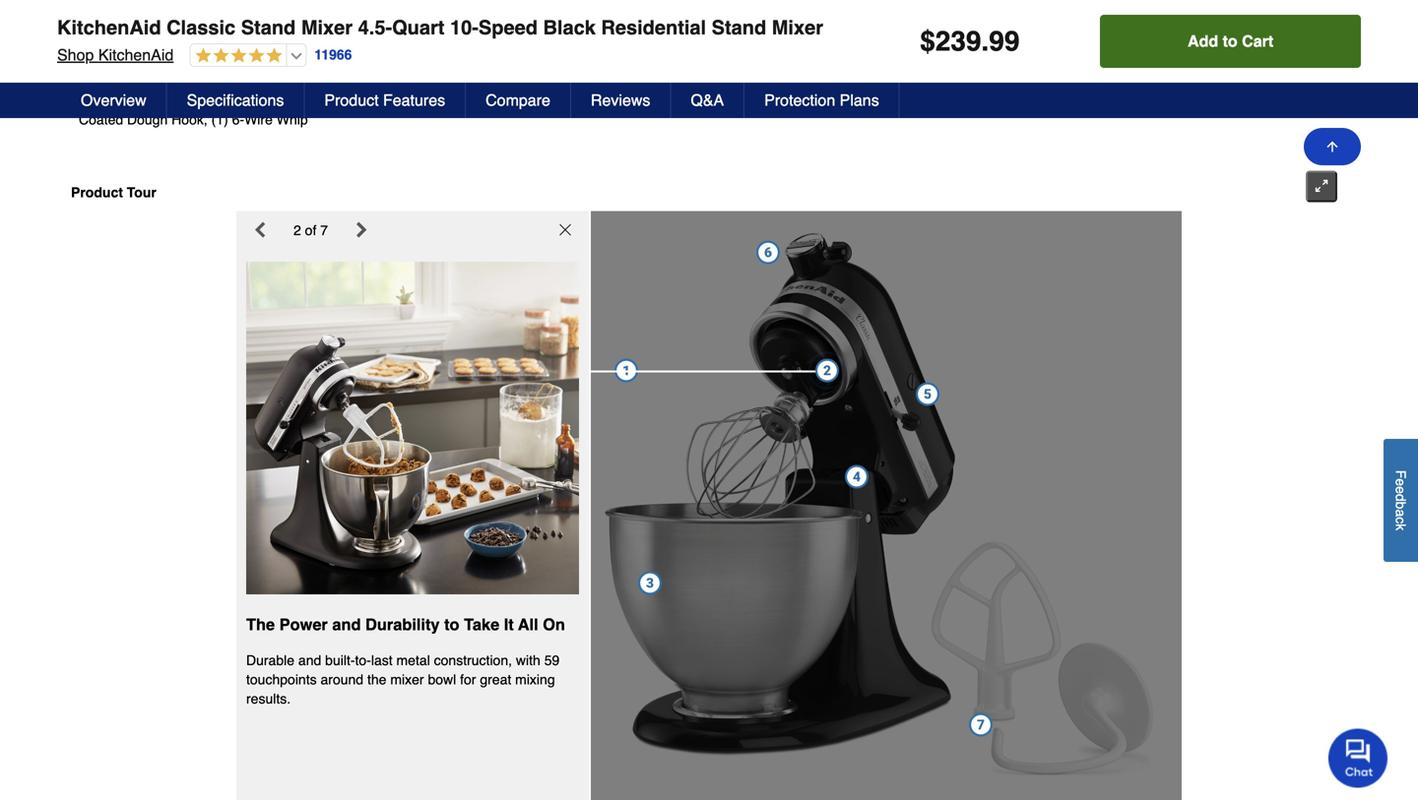Task type: describe. For each thing, give the bounding box(es) containing it.
239
[[936, 26, 982, 57]]

for
[[460, 672, 476, 688]]

2 of 7
[[294, 222, 328, 238]]

black
[[543, 16, 596, 39]]

take
[[464, 616, 500, 635]]

c
[[1393, 517, 1409, 524]]

chat invite button image
[[1329, 728, 1389, 789]]

mixer
[[390, 672, 424, 688]]

product tour
[[71, 185, 156, 201]]

99
[[989, 26, 1020, 57]]

protection plans
[[765, 91, 879, 109]]

(1) left 4.5
[[79, 93, 96, 108]]

durability
[[365, 616, 440, 635]]

includes
[[159, 68, 215, 84]]

cart
[[1242, 32, 1274, 50]]

q&a button
[[671, 83, 745, 118]]

product features
[[324, 91, 445, 109]]

the power and durability to take it all on
[[246, 616, 565, 635]]

a
[[1393, 510, 1409, 517]]

0 vertical spatial and
[[332, 616, 361, 635]]

last
[[371, 653, 393, 669]]

add to cart
[[1188, 32, 1274, 50]]

bowl,
[[256, 93, 290, 108]]

wire
[[244, 112, 273, 128]]

f e e d b a c k
[[1393, 471, 1409, 531]]

k455
[[122, 68, 155, 84]]

with
[[516, 653, 541, 669]]

quart for 4.5-
[[392, 16, 445, 39]]

1 mixer from the left
[[301, 16, 353, 39]]

built-
[[325, 653, 355, 669]]

kitchenaid classic stand mixer 4.5-quart 10-speed black residential stand mixer
[[57, 16, 824, 39]]

bowl
[[428, 672, 456, 688]]

add to cart button
[[1101, 15, 1361, 68]]

add
[[1188, 32, 1219, 50]]

protection
[[765, 91, 836, 109]]

construction,
[[434, 653, 512, 669]]

1 stand from the left
[[241, 16, 296, 39]]

reviews button
[[571, 83, 671, 118]]

plans
[[840, 91, 879, 109]]

0 vertical spatial kitchenaid
[[57, 16, 161, 39]]

results.
[[246, 692, 291, 707]]

0 vertical spatial coated
[[314, 93, 359, 108]]

metal
[[397, 653, 430, 669]]

touchpoints
[[246, 672, 317, 688]]

shop
[[57, 46, 94, 64]]

the
[[367, 672, 387, 688]]

whip
[[277, 112, 308, 128]]

model k455 includes (1) 4.5 quart stainless steel bowl, (1) coated flat beater, (1) coated dough hook, (1) 6-wire whip
[[79, 68, 454, 128]]

compare
[[486, 91, 551, 109]]

product features button
[[305, 83, 466, 118]]

speed
[[479, 16, 538, 39]]

specifications
[[187, 91, 284, 109]]

mixing
[[515, 672, 555, 688]]

all
[[518, 616, 538, 635]]

to-
[[355, 653, 371, 669]]



Task type: locate. For each thing, give the bounding box(es) containing it.
1 horizontal spatial and
[[332, 616, 361, 635]]

e up the b
[[1393, 487, 1409, 494]]

product inside button
[[324, 91, 379, 109]]

1 vertical spatial product
[[71, 185, 123, 201]]

around
[[321, 672, 364, 688]]

1 horizontal spatial coated
[[314, 93, 359, 108]]

beater,
[[389, 93, 433, 108]]

0 horizontal spatial quart
[[123, 93, 157, 108]]

reviews
[[591, 91, 651, 109]]

the
[[246, 616, 275, 635]]

$ 239 . 99
[[920, 26, 1020, 57]]

1 horizontal spatial mixer
[[772, 16, 824, 39]]

product for product features
[[324, 91, 379, 109]]

0 horizontal spatial and
[[298, 653, 321, 669]]

kitchenaid up shop kitchenaid
[[57, 16, 161, 39]]

and inside durable and built-to-last metal construction, with 59 touchpoints around the mixer bowl for great mixing results.
[[298, 653, 321, 669]]

overview button
[[61, 83, 167, 118]]

(1) left 6-
[[211, 112, 228, 128]]

specifications button
[[167, 83, 305, 118]]

coated
[[314, 93, 359, 108], [79, 112, 123, 128]]

1 horizontal spatial stand
[[712, 16, 767, 39]]

b
[[1393, 502, 1409, 510]]

1 vertical spatial coated
[[79, 112, 123, 128]]

f
[[1393, 471, 1409, 479]]

k
[[1393, 524, 1409, 531]]

mixer up 11966
[[301, 16, 353, 39]]

protection plans button
[[745, 83, 900, 118]]

q&a
[[691, 91, 724, 109]]

0 vertical spatial to
[[1223, 32, 1238, 50]]

to left take
[[444, 616, 460, 635]]

coated left flat
[[314, 93, 359, 108]]

1 e from the top
[[1393, 479, 1409, 487]]

4.8 stars image
[[190, 47, 282, 66]]

arrow up image
[[1325, 139, 1341, 155]]

0 horizontal spatial product
[[71, 185, 123, 201]]

2 e from the top
[[1393, 487, 1409, 494]]

4.5
[[99, 93, 119, 108]]

and
[[332, 616, 361, 635], [298, 653, 321, 669]]

stand up 4.8 stars image
[[241, 16, 296, 39]]

power
[[279, 616, 328, 635]]

f e e d b a c k button
[[1384, 439, 1419, 562]]

1 vertical spatial to
[[444, 616, 460, 635]]

of
[[305, 222, 317, 238]]

quart inside model k455 includes (1) 4.5 quart stainless steel bowl, (1) coated flat beater, (1) coated dough hook, (1) 6-wire whip
[[123, 93, 157, 108]]

$
[[920, 26, 936, 57]]

great
[[480, 672, 512, 688]]

stand up q&a
[[712, 16, 767, 39]]

10-
[[450, 16, 479, 39]]

4.5-
[[358, 16, 392, 39]]

0 vertical spatial quart
[[392, 16, 445, 39]]

product down 11966
[[324, 91, 379, 109]]

it
[[504, 616, 514, 635]]

1 horizontal spatial to
[[1223, 32, 1238, 50]]

durable
[[246, 653, 295, 669]]

quart
[[392, 16, 445, 39], [123, 93, 157, 108]]

on
[[543, 616, 565, 635]]

0 horizontal spatial mixer
[[301, 16, 353, 39]]

stainless
[[161, 93, 217, 108]]

0 horizontal spatial coated
[[79, 112, 123, 128]]

0 horizontal spatial to
[[444, 616, 460, 635]]

(1)
[[79, 93, 96, 108], [293, 93, 310, 108], [437, 93, 454, 108], [211, 112, 228, 128]]

mixer up protection at the top of the page
[[772, 16, 824, 39]]

2 stand from the left
[[712, 16, 767, 39]]

59
[[544, 653, 560, 669]]

(1) right beater,
[[437, 93, 454, 108]]

(1) up whip
[[293, 93, 310, 108]]

hook,
[[172, 112, 208, 128]]

quart up dough
[[123, 93, 157, 108]]

6-
[[232, 112, 244, 128]]

stand
[[241, 16, 296, 39], [712, 16, 767, 39]]

0 horizontal spatial stand
[[241, 16, 296, 39]]

shop kitchenaid
[[57, 46, 174, 64]]

durable and built-to-last metal construction, with 59 touchpoints around the mixer bowl for great mixing results.
[[246, 653, 560, 707]]

compare button
[[466, 83, 571, 118]]

to
[[1223, 32, 1238, 50], [444, 616, 460, 635]]

2
[[294, 222, 301, 238]]

steel
[[221, 93, 252, 108]]

1 vertical spatial and
[[298, 653, 321, 669]]

mixer
[[301, 16, 353, 39], [772, 16, 824, 39]]

classic
[[167, 16, 236, 39]]

product left tour
[[71, 185, 123, 201]]

0 vertical spatial product
[[324, 91, 379, 109]]

1 horizontal spatial product
[[324, 91, 379, 109]]

7
[[320, 222, 328, 238]]

tour
[[127, 185, 156, 201]]

and up built-
[[332, 616, 361, 635]]

residential
[[601, 16, 706, 39]]

product for product tour
[[71, 185, 123, 201]]

coated down 4.5
[[79, 112, 123, 128]]

to right add
[[1223, 32, 1238, 50]]

product
[[324, 91, 379, 109], [71, 185, 123, 201]]

.
[[982, 26, 989, 57]]

kitchenaid
[[57, 16, 161, 39], [98, 46, 174, 64]]

1 vertical spatial quart
[[123, 93, 157, 108]]

d
[[1393, 494, 1409, 502]]

model
[[79, 68, 119, 84]]

features
[[383, 91, 445, 109]]

flat
[[362, 93, 385, 108]]

to inside 'button'
[[1223, 32, 1238, 50]]

1 horizontal spatial quart
[[392, 16, 445, 39]]

overview
[[81, 91, 146, 109]]

1 vertical spatial kitchenaid
[[98, 46, 174, 64]]

11966
[[315, 47, 352, 63]]

2 mixer from the left
[[772, 16, 824, 39]]

e up d
[[1393, 479, 1409, 487]]

and left built-
[[298, 653, 321, 669]]

kitchenaid up k455
[[98, 46, 174, 64]]

e
[[1393, 479, 1409, 487], [1393, 487, 1409, 494]]

dough
[[127, 112, 168, 128]]

quart left 10-
[[392, 16, 445, 39]]

quart for 4.5
[[123, 93, 157, 108]]



Task type: vqa. For each thing, say whether or not it's contained in the screenshot.
pickup image
no



